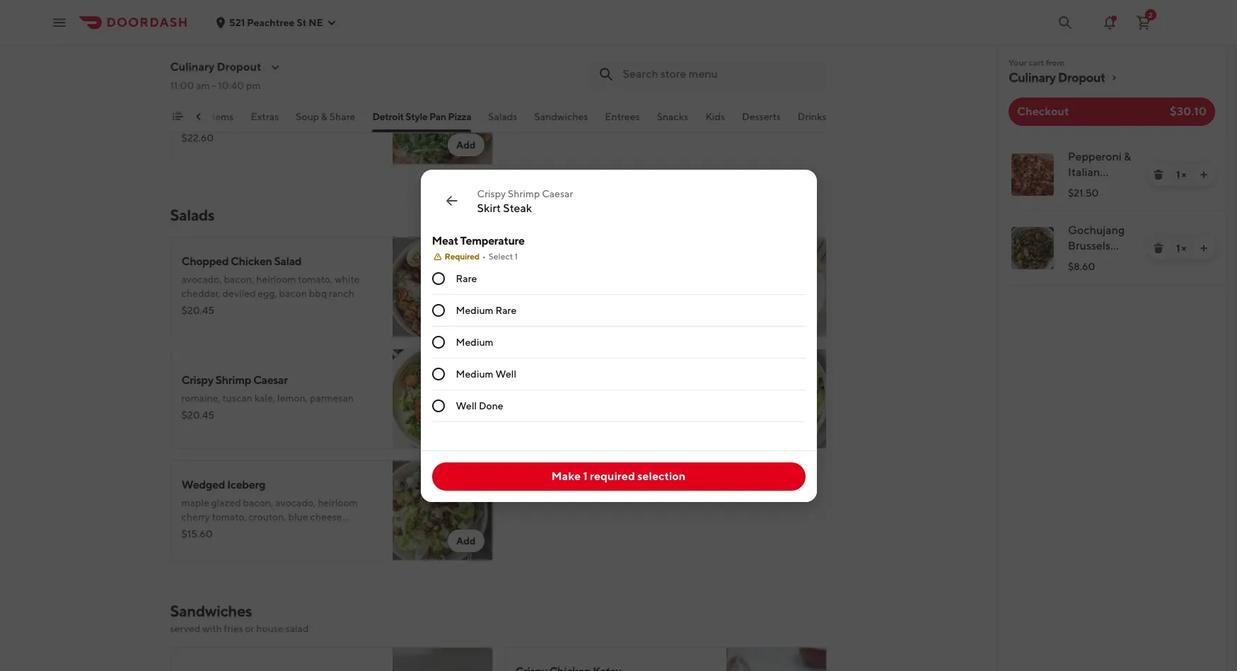 Task type: describe. For each thing, give the bounding box(es) containing it.
date,
[[642, 274, 665, 285]]

soup
[[296, 111, 319, 122]]

pizza for mushroom
[[302, 82, 328, 96]]

0 horizontal spatial pepperoni & italian sausage pizza image
[[726, 0, 827, 53]]

kale
[[615, 255, 637, 268]]

add button for crispy shrimp caesar
[[448, 418, 484, 441]]

shaved prime rib dip image
[[392, 647, 493, 671]]

-
[[212, 80, 216, 91]]

snacks
[[657, 111, 689, 122]]

deviled
[[223, 288, 256, 299]]

entrees button
[[605, 110, 640, 132]]

tomato, inside wedged iceberg maple glazed bacon, avocado, heirloom cherry tomato, crouton, blue cheese dressing
[[212, 512, 247, 523]]

make 1 required selection
[[552, 469, 686, 483]]

select
[[489, 251, 513, 261]]

bacon, for chicken
[[224, 274, 254, 285]]

ne
[[309, 17, 323, 28]]

kids
[[706, 111, 725, 122]]

remove item from cart image for gochujang brussels sprouts
[[1153, 243, 1165, 254]]

1 horizontal spatial culinary
[[1009, 70, 1056, 85]]

2 button
[[1130, 8, 1158, 36]]

detroit style pan pizza
[[372, 111, 471, 122]]

1 vertical spatial well
[[456, 400, 477, 411]]

truffle
[[211, 82, 244, 96]]

avocado, inside wedged iceberg maple glazed bacon, avocado, heirloom cherry tomato, crouton, blue cheese dressing
[[275, 497, 316, 509]]

smoked
[[181, 101, 217, 113]]

bbq
[[309, 288, 327, 299]]

meat temperature group
[[432, 233, 806, 422]]

pistachio,
[[667, 274, 710, 285]]

cheap house salad
[[515, 374, 612, 387]]

cheap house salad image
[[726, 349, 827, 449]]

cheap
[[515, 374, 549, 387]]

avocado, inside chopped chicken salad avocado, bacon, heirloom tomato, white cheddar, deviled egg, bacon bbq ranch $20.45
[[181, 274, 222, 285]]

desserts button
[[742, 110, 781, 132]]

cheese,
[[333, 101, 367, 113]]

list containing pepperoni & italian sausage pizza
[[998, 137, 1227, 286]]

sandwiches for sandwiches served with fries or house salad
[[170, 602, 252, 621]]

cart
[[1029, 57, 1045, 68]]

Medium Rare radio
[[432, 304, 445, 317]]

kids button
[[706, 110, 725, 132]]

0 horizontal spatial culinary
[[170, 60, 215, 74]]

mozzarella
[[283, 101, 331, 113]]

sandwiches for sandwiches
[[535, 111, 588, 122]]

with
[[202, 623, 222, 635]]

black truffle mushroom pizza image
[[392, 64, 493, 165]]

skirt
[[477, 201, 501, 215]]

1 × for gochujang brussels sprouts
[[1177, 243, 1187, 254]]

Medium radio
[[432, 336, 445, 348]]

popular
[[172, 111, 207, 122]]

drinks
[[798, 111, 827, 122]]

sandwiches button
[[535, 110, 588, 132]]

extras button
[[251, 110, 279, 132]]

am
[[196, 80, 210, 91]]

well done
[[456, 400, 504, 411]]

salad for house
[[585, 374, 612, 387]]

served
[[170, 623, 200, 635]]

bartlett
[[515, 274, 550, 285]]

add button for cheap house salad
[[782, 418, 818, 441]]

butternut squash & kale image
[[726, 237, 827, 338]]

$21.50
[[1068, 188, 1099, 199]]

crispy shrimp caesar skirt steak
[[477, 188, 573, 215]]

521 peachtree st ne
[[229, 17, 323, 28]]

black truffle mushroom pizza smoked onion alfredo, mozzarella cheese, arugula $22.60
[[181, 82, 367, 144]]

meat
[[432, 234, 458, 247]]

521
[[229, 17, 245, 28]]

add for crispy shrimp caesar
[[456, 424, 476, 435]]

salads button
[[488, 110, 518, 132]]

1 vertical spatial salads
[[170, 206, 215, 224]]

& for soup
[[321, 111, 328, 122]]

0 horizontal spatial culinary dropout
[[170, 60, 261, 74]]

521 peachtree st ne button
[[215, 17, 337, 28]]

add for black truffle mushroom pizza
[[456, 139, 476, 151]]

$8.60
[[1068, 261, 1096, 272]]

$22.60
[[181, 132, 214, 144]]

desserts
[[742, 111, 781, 122]]

× for gochujang brussels sprouts
[[1182, 243, 1187, 254]]

sandwiches served with fries or house salad
[[170, 602, 309, 635]]

0 horizontal spatial dropout
[[217, 60, 261, 74]]

white inside chopped chicken salad avocado, bacon, heirloom tomato, white cheddar, deviled egg, bacon bbq ranch $20.45
[[335, 274, 360, 285]]

snacks button
[[657, 110, 689, 132]]

& for pepperoni
[[1124, 150, 1132, 163]]

1 horizontal spatial dropout
[[1058, 70, 1106, 85]]

1 horizontal spatial culinary dropout
[[1009, 70, 1106, 85]]

checkout
[[1017, 105, 1069, 118]]

medium rare
[[456, 305, 517, 316]]

× for pepperoni & italian sausage pizza
[[1182, 169, 1187, 180]]

1 $20.45 from the top
[[181, 21, 215, 32]]

popular items button
[[172, 110, 234, 132]]

bacon, for iceberg
[[243, 497, 273, 509]]

pizza for pan
[[448, 111, 471, 122]]

cheddar, inside chopped chicken salad avocado, bacon, heirloom tomato, white cheddar, deviled egg, bacon bbq ranch $20.45
[[181, 288, 221, 299]]

caesar for steak
[[542, 188, 573, 199]]

cheese pizza image
[[392, 0, 493, 53]]

open menu image
[[51, 14, 68, 31]]

0 vertical spatial rare
[[456, 273, 477, 284]]

peachtree
[[247, 17, 295, 28]]

meat temperature
[[432, 234, 525, 247]]

add button for chopped chicken salad
[[448, 306, 484, 329]]

bacon
[[279, 288, 307, 299]]

detroit
[[372, 111, 404, 122]]

soup & share
[[296, 111, 355, 122]]

pan
[[429, 111, 446, 122]]

butternut squash & kale bartlett pear, ancient grains, date, pistachio, toasted mulberry, white cheddar, maple tahini vinaigrette
[[515, 255, 710, 313]]

& inside butternut squash & kale bartlett pear, ancient grains, date, pistachio, toasted mulberry, white cheddar, maple tahini vinaigrette
[[606, 255, 613, 268]]

butternut
[[515, 255, 565, 268]]

crispy for romaine,
[[181, 374, 213, 387]]

cheddar, inside butternut squash & kale bartlett pear, ancient grains, date, pistachio, toasted mulberry, white cheddar, maple tahini vinaigrette
[[623, 288, 662, 299]]

1 × for pepperoni & italian sausage pizza
[[1177, 169, 1187, 180]]

toasted
[[515, 288, 549, 299]]

selection
[[638, 469, 686, 483]]

$15.60
[[181, 529, 213, 540]]

your
[[1009, 57, 1027, 68]]

alfredo,
[[246, 101, 281, 113]]

mulberry,
[[551, 288, 594, 299]]

Well Done radio
[[432, 399, 445, 412]]

shrimp for steak
[[508, 188, 540, 199]]

wedged iceberg image
[[392, 461, 493, 561]]

chopped
[[181, 255, 229, 268]]



Task type: vqa. For each thing, say whether or not it's contained in the screenshot.


Task type: locate. For each thing, give the bounding box(es) containing it.
0 vertical spatial salads
[[488, 111, 518, 122]]

maple inside wedged iceberg maple glazed bacon, avocado, heirloom cherry tomato, crouton, blue cheese dressing
[[181, 497, 209, 509]]

2 vertical spatial &
[[606, 255, 613, 268]]

0 horizontal spatial well
[[456, 400, 477, 411]]

Rare radio
[[432, 272, 445, 285]]

white
[[335, 274, 360, 285], [596, 288, 621, 299]]

crispy shrimp caesar image
[[392, 349, 493, 449]]

heirloom up the egg,
[[256, 274, 296, 285]]

Medium Well radio
[[432, 368, 445, 380]]

culinary up 11:00 on the top left of page
[[170, 60, 215, 74]]

tuscan
[[223, 393, 253, 404]]

onion
[[219, 101, 244, 113]]

1 vertical spatial rare
[[496, 305, 517, 316]]

dropout
[[217, 60, 261, 74], [1058, 70, 1106, 85]]

heirloom inside chopped chicken salad avocado, bacon, heirloom tomato, white cheddar, deviled egg, bacon bbq ranch $20.45
[[256, 274, 296, 285]]

dialog containing skirt steak
[[421, 169, 817, 502]]

0 vertical spatial heirloom
[[256, 274, 296, 285]]

glazed
[[211, 497, 241, 509]]

sandwiches inside sandwiches served with fries or house salad
[[170, 602, 252, 621]]

1 vertical spatial crispy
[[181, 374, 213, 387]]

1 vertical spatial remove item from cart image
[[1153, 243, 1165, 254]]

1 vertical spatial white
[[596, 288, 621, 299]]

0 vertical spatial add one to cart image
[[1199, 169, 1210, 180]]

0 vertical spatial white
[[335, 274, 360, 285]]

1 vertical spatial $20.45
[[181, 305, 215, 316]]

0 horizontal spatial rare
[[456, 273, 477, 284]]

avocado, up blue
[[275, 497, 316, 509]]

& left kale
[[606, 255, 613, 268]]

0 horizontal spatial avocado,
[[181, 274, 222, 285]]

1 vertical spatial add one to cart image
[[1199, 243, 1210, 254]]

caesar up butternut
[[542, 188, 573, 199]]

notification bell image
[[1102, 14, 1119, 31]]

2 medium from the top
[[456, 336, 494, 348]]

1 vertical spatial caesar
[[253, 374, 288, 387]]

2 cheddar, from the left
[[623, 288, 662, 299]]

& right soup at the top
[[321, 111, 328, 122]]

0 horizontal spatial heirloom
[[256, 274, 296, 285]]

cheese
[[310, 512, 342, 523]]

culinary dropout down from
[[1009, 70, 1106, 85]]

italian
[[1068, 166, 1100, 179]]

well up done
[[496, 368, 517, 380]]

1 vertical spatial avocado,
[[275, 497, 316, 509]]

caesar inside the crispy shrimp caesar skirt steak
[[542, 188, 573, 199]]

salads
[[488, 111, 518, 122], [170, 206, 215, 224]]

bacon, up crouton, on the left of the page
[[243, 497, 273, 509]]

2 vertical spatial pizza
[[1068, 197, 1096, 210]]

medium right medium rare radio on the left top
[[456, 305, 494, 316]]

1 horizontal spatial salads
[[488, 111, 518, 122]]

2 remove item from cart image from the top
[[1153, 243, 1165, 254]]

salad right the 'house'
[[585, 374, 612, 387]]

white down the ancient
[[596, 288, 621, 299]]

$17.20
[[515, 305, 544, 316]]

11:00
[[170, 80, 194, 91]]

lemon,
[[277, 393, 308, 404]]

2 vertical spatial medium
[[456, 368, 494, 380]]

make
[[552, 469, 581, 483]]

crispy up the skirt
[[477, 188, 506, 199]]

1 × from the top
[[1182, 169, 1187, 180]]

chopped chicken salad avocado, bacon, heirloom tomato, white cheddar, deviled egg, bacon bbq ranch $20.45
[[181, 255, 360, 316]]

$20.45 inside crispy shrimp caesar romaine, tuscan kale, lemon, parmesan $20.45
[[181, 410, 215, 421]]

shrimp up tuscan
[[215, 374, 251, 387]]

• select 1
[[482, 251, 518, 261]]

0 vertical spatial medium
[[456, 305, 494, 316]]

fries
[[224, 623, 243, 635]]

1 medium from the top
[[456, 305, 494, 316]]

tomato, down the glazed
[[212, 512, 247, 523]]

dropout down from
[[1058, 70, 1106, 85]]

1 horizontal spatial well
[[496, 368, 517, 380]]

gochujang brussels sprouts image
[[1012, 227, 1054, 270]]

chopped chicken salad image
[[392, 237, 493, 338]]

culinary dropout up 11:00 am - 10:40 pm
[[170, 60, 261, 74]]

1 horizontal spatial maple
[[664, 288, 691, 299]]

Item Search search field
[[623, 67, 815, 82]]

shrimp up steak
[[508, 188, 540, 199]]

crispy chicken katsu image
[[726, 647, 827, 671]]

required
[[445, 251, 480, 261]]

rare down required
[[456, 273, 477, 284]]

$20.45 down romaine,
[[181, 410, 215, 421]]

salad up bacon
[[274, 255, 302, 268]]

chicken
[[231, 255, 272, 268]]

1 vertical spatial &
[[1124, 150, 1132, 163]]

1 horizontal spatial tomato,
[[298, 274, 333, 285]]

white up the ranch
[[335, 274, 360, 285]]

dialog
[[421, 169, 817, 502]]

1 vertical spatial salad
[[585, 374, 612, 387]]

sprouts
[[1068, 255, 1108, 268]]

culinary dropout link
[[1009, 69, 1216, 86]]

0 vertical spatial $20.45
[[181, 21, 215, 32]]

pizza inside black truffle mushroom pizza smoked onion alfredo, mozzarella cheese, arugula $22.60
[[302, 82, 328, 96]]

1 horizontal spatial pizza
[[448, 111, 471, 122]]

remove item from cart image for pepperoni & italian sausage pizza
[[1153, 169, 1165, 180]]

1 vertical spatial tomato,
[[212, 512, 247, 523]]

0 horizontal spatial pizza
[[302, 82, 328, 96]]

avocado, down the chopped
[[181, 274, 222, 285]]

1 cheddar, from the left
[[181, 288, 221, 299]]

grains,
[[611, 274, 640, 285]]

crispy shrimp caesar romaine, tuscan kale, lemon, parmesan $20.45
[[181, 374, 354, 421]]

caesar inside crispy shrimp caesar romaine, tuscan kale, lemon, parmesan $20.45
[[253, 374, 288, 387]]

0 horizontal spatial salad
[[274, 255, 302, 268]]

remove item from cart image right gochujang brussels sprouts $8.60
[[1153, 243, 1165, 254]]

medium up medium well
[[456, 336, 494, 348]]

ranch
[[329, 288, 354, 299]]

caesar up kale,
[[253, 374, 288, 387]]

2 1 × from the top
[[1177, 243, 1187, 254]]

0 horizontal spatial white
[[335, 274, 360, 285]]

0 vertical spatial salad
[[274, 255, 302, 268]]

gochujang brussels sprouts $8.60
[[1068, 224, 1125, 272]]

maple down pistachio,
[[664, 288, 691, 299]]

crispy inside the crispy shrimp caesar skirt steak
[[477, 188, 506, 199]]

pepperoni & italian sausage pizza image
[[726, 0, 827, 53], [1012, 154, 1054, 196]]

2 add one to cart image from the top
[[1199, 243, 1210, 254]]

1 inside meat temperature group
[[515, 251, 518, 261]]

1 inside button
[[583, 469, 588, 483]]

salads up the chopped
[[170, 206, 215, 224]]

1 add one to cart image from the top
[[1199, 169, 1210, 180]]

& inside button
[[321, 111, 328, 122]]

add one to cart image for gochujang brussels sprouts
[[1199, 243, 1210, 254]]

entrees
[[605, 111, 640, 122]]

shrimp inside the crispy shrimp caesar skirt steak
[[508, 188, 540, 199]]

add for chopped chicken salad
[[456, 312, 476, 323]]

dropout up 10:40 at left top
[[217, 60, 261, 74]]

medium for medium rare
[[456, 305, 494, 316]]

romaine,
[[181, 393, 221, 404]]

& right pepperoni
[[1124, 150, 1132, 163]]

bacon, inside wedged iceberg maple glazed bacon, avocado, heirloom cherry tomato, crouton, blue cheese dressing
[[243, 497, 273, 509]]

2 horizontal spatial pizza
[[1068, 197, 1096, 210]]

medium for medium
[[456, 336, 494, 348]]

cherry
[[181, 512, 210, 523]]

0 horizontal spatial sandwiches
[[170, 602, 252, 621]]

1 vertical spatial bacon,
[[243, 497, 273, 509]]

1 horizontal spatial heirloom
[[318, 497, 358, 509]]

pm
[[246, 80, 261, 91]]

1 vertical spatial heirloom
[[318, 497, 358, 509]]

pizza inside pepperoni & italian sausage pizza
[[1068, 197, 1096, 210]]

0 vertical spatial pepperoni & italian sausage pizza image
[[726, 0, 827, 53]]

wedged iceberg maple glazed bacon, avocado, heirloom cherry tomato, crouton, blue cheese dressing
[[181, 478, 358, 537]]

crispy for skirt
[[477, 188, 506, 199]]

1 horizontal spatial salad
[[585, 374, 612, 387]]

remove item from cart image
[[1153, 169, 1165, 180], [1153, 243, 1165, 254]]

heirloom inside wedged iceberg maple glazed bacon, avocado, heirloom cherry tomato, crouton, blue cheese dressing
[[318, 497, 358, 509]]

remove item from cart image right pepperoni & italian sausage pizza
[[1153, 169, 1165, 180]]

drinks button
[[798, 110, 827, 132]]

2 × from the top
[[1182, 243, 1187, 254]]

scroll menu navigation left image
[[193, 111, 204, 122]]

1 horizontal spatial shrimp
[[508, 188, 540, 199]]

maple up cherry
[[181, 497, 209, 509]]

2 vertical spatial $20.45
[[181, 410, 215, 421]]

salad
[[274, 255, 302, 268], [585, 374, 612, 387]]

share
[[330, 111, 355, 122]]

1 remove item from cart image from the top
[[1153, 169, 1165, 180]]

$20.45 down the chopped
[[181, 305, 215, 316]]

2 $20.45 from the top
[[181, 305, 215, 316]]

tomato, up 'bbq'
[[298, 274, 333, 285]]

1 vertical spatial 1 ×
[[1177, 243, 1187, 254]]

1 horizontal spatial pepperoni & italian sausage pizza image
[[1012, 154, 1054, 196]]

add one to cart image
[[1199, 169, 1210, 180], [1199, 243, 1210, 254]]

•
[[482, 251, 486, 261]]

0 horizontal spatial crispy
[[181, 374, 213, 387]]

0 horizontal spatial caesar
[[253, 374, 288, 387]]

blue
[[288, 512, 308, 523]]

pizza right pan
[[448, 111, 471, 122]]

shrimp
[[508, 188, 540, 199], [215, 374, 251, 387]]

add one to cart image for pepperoni & italian sausage pizza
[[1199, 169, 1210, 180]]

arugula
[[181, 115, 215, 127]]

white inside butternut squash & kale bartlett pear, ancient grains, date, pistachio, toasted mulberry, white cheddar, maple tahini vinaigrette
[[596, 288, 621, 299]]

1 ×
[[1177, 169, 1187, 180], [1177, 243, 1187, 254]]

crispy inside crispy shrimp caesar romaine, tuscan kale, lemon, parmesan $20.45
[[181, 374, 213, 387]]

dressing
[[181, 526, 219, 537]]

pizza down sausage
[[1068, 197, 1096, 210]]

style
[[406, 111, 428, 122]]

pizza up mozzarella
[[302, 82, 328, 96]]

or
[[245, 623, 254, 635]]

your cart from
[[1009, 57, 1065, 68]]

temperature
[[460, 234, 525, 247]]

medium up well done
[[456, 368, 494, 380]]

rare down toasted
[[496, 305, 517, 316]]

1 vertical spatial maple
[[181, 497, 209, 509]]

0 horizontal spatial tomato,
[[212, 512, 247, 523]]

1 vertical spatial ×
[[1182, 243, 1187, 254]]

0 vertical spatial shrimp
[[508, 188, 540, 199]]

gochujang
[[1068, 224, 1125, 237]]

squash
[[567, 255, 604, 268]]

cheddar, down date,
[[623, 288, 662, 299]]

add button for black truffle mushroom pizza
[[448, 134, 484, 156]]

done
[[479, 400, 504, 411]]

0 vertical spatial pizza
[[302, 82, 328, 96]]

$20.45 inside chopped chicken salad avocado, bacon, heirloom tomato, white cheddar, deviled egg, bacon bbq ranch $20.45
[[181, 305, 215, 316]]

add for cheap house salad
[[790, 424, 810, 435]]

medium for medium well
[[456, 368, 494, 380]]

list
[[998, 137, 1227, 286]]

bacon, up deviled
[[224, 274, 254, 285]]

2 items, open order cart image
[[1136, 14, 1153, 31]]

brussels
[[1068, 239, 1111, 253]]

house
[[551, 374, 583, 387]]

$20.45
[[181, 21, 215, 32], [181, 305, 215, 316], [181, 410, 215, 421]]

0 vertical spatial maple
[[664, 288, 691, 299]]

1 vertical spatial medium
[[456, 336, 494, 348]]

1 vertical spatial shrimp
[[215, 374, 251, 387]]

0 vertical spatial bacon,
[[224, 274, 254, 285]]

from
[[1046, 57, 1065, 68]]

sandwiches up with
[[170, 602, 252, 621]]

0 vertical spatial caesar
[[542, 188, 573, 199]]

0 vertical spatial tomato,
[[298, 274, 333, 285]]

1 vertical spatial pepperoni & italian sausage pizza image
[[1012, 154, 1054, 196]]

1 horizontal spatial caesar
[[542, 188, 573, 199]]

0 horizontal spatial salads
[[170, 206, 215, 224]]

sandwiches
[[535, 111, 588, 122], [170, 602, 252, 621]]

1 horizontal spatial cheddar,
[[623, 288, 662, 299]]

steak
[[503, 201, 532, 215]]

culinary
[[170, 60, 215, 74], [1009, 70, 1056, 85]]

maple inside butternut squash & kale bartlett pear, ancient grains, date, pistachio, toasted mulberry, white cheddar, maple tahini vinaigrette
[[664, 288, 691, 299]]

kale,
[[254, 393, 275, 404]]

tomato, inside chopped chicken salad avocado, bacon, heirloom tomato, white cheddar, deviled egg, bacon bbq ranch $20.45
[[298, 274, 333, 285]]

pizza
[[302, 82, 328, 96], [448, 111, 471, 122], [1068, 197, 1096, 210]]

0 vertical spatial sandwiches
[[535, 111, 588, 122]]

& inside pepperoni & italian sausage pizza
[[1124, 150, 1132, 163]]

0 vertical spatial crispy
[[477, 188, 506, 199]]

0 vertical spatial ×
[[1182, 169, 1187, 180]]

1 horizontal spatial avocado,
[[275, 497, 316, 509]]

popular items
[[172, 111, 234, 122]]

shrimp inside crispy shrimp caesar romaine, tuscan kale, lemon, parmesan $20.45
[[215, 374, 251, 387]]

10:40
[[218, 80, 244, 91]]

iceberg
[[227, 478, 265, 492]]

shrimp for tuscan
[[215, 374, 251, 387]]

1 horizontal spatial rare
[[496, 305, 517, 316]]

crispy up romaine,
[[181, 374, 213, 387]]

add button for wedged iceberg
[[448, 530, 484, 553]]

$20.45 left 521
[[181, 21, 215, 32]]

1
[[1177, 169, 1180, 180], [1177, 243, 1180, 254], [515, 251, 518, 261], [583, 469, 588, 483]]

0 horizontal spatial maple
[[181, 497, 209, 509]]

heirloom up cheese
[[318, 497, 358, 509]]

add for wedged iceberg
[[456, 536, 476, 547]]

well
[[496, 368, 517, 380], [456, 400, 477, 411]]

cheddar, down the chopped
[[181, 288, 221, 299]]

1 horizontal spatial sandwiches
[[535, 111, 588, 122]]

salad inside chopped chicken salad avocado, bacon, heirloom tomato, white cheddar, deviled egg, bacon bbq ranch $20.45
[[274, 255, 302, 268]]

3 medium from the top
[[456, 368, 494, 380]]

well left done
[[456, 400, 477, 411]]

house
[[256, 623, 284, 635]]

2 horizontal spatial &
[[1124, 150, 1132, 163]]

sandwiches right salads 'button'
[[535, 111, 588, 122]]

salads left sandwiches button
[[488, 111, 518, 122]]

0 horizontal spatial &
[[321, 111, 328, 122]]

0 vertical spatial avocado,
[[181, 274, 222, 285]]

0 vertical spatial well
[[496, 368, 517, 380]]

0 vertical spatial 1 ×
[[1177, 169, 1187, 180]]

3 $20.45 from the top
[[181, 410, 215, 421]]

st
[[297, 17, 307, 28]]

×
[[1182, 169, 1187, 180], [1182, 243, 1187, 254]]

bacon, inside chopped chicken salad avocado, bacon, heirloom tomato, white cheddar, deviled egg, bacon bbq ranch $20.45
[[224, 274, 254, 285]]

1 vertical spatial pizza
[[448, 111, 471, 122]]

0 horizontal spatial cheddar,
[[181, 288, 221, 299]]

culinary down cart
[[1009, 70, 1056, 85]]

parmesan
[[310, 393, 354, 404]]

bacon,
[[224, 274, 254, 285], [243, 497, 273, 509]]

pear,
[[552, 274, 574, 285]]

0 vertical spatial &
[[321, 111, 328, 122]]

1 horizontal spatial &
[[606, 255, 613, 268]]

1 1 × from the top
[[1177, 169, 1187, 180]]

mushroom
[[246, 82, 300, 96]]

back image
[[443, 192, 460, 209]]

salad for chicken
[[274, 255, 302, 268]]

sausage
[[1068, 181, 1111, 195]]

1 horizontal spatial crispy
[[477, 188, 506, 199]]

0 vertical spatial remove item from cart image
[[1153, 169, 1165, 180]]

1 vertical spatial sandwiches
[[170, 602, 252, 621]]

1 horizontal spatial white
[[596, 288, 621, 299]]

0 horizontal spatial shrimp
[[215, 374, 251, 387]]

caesar for tuscan
[[253, 374, 288, 387]]

pepperoni & italian sausage pizza
[[1068, 150, 1132, 210]]

tomato,
[[298, 274, 333, 285], [212, 512, 247, 523]]



